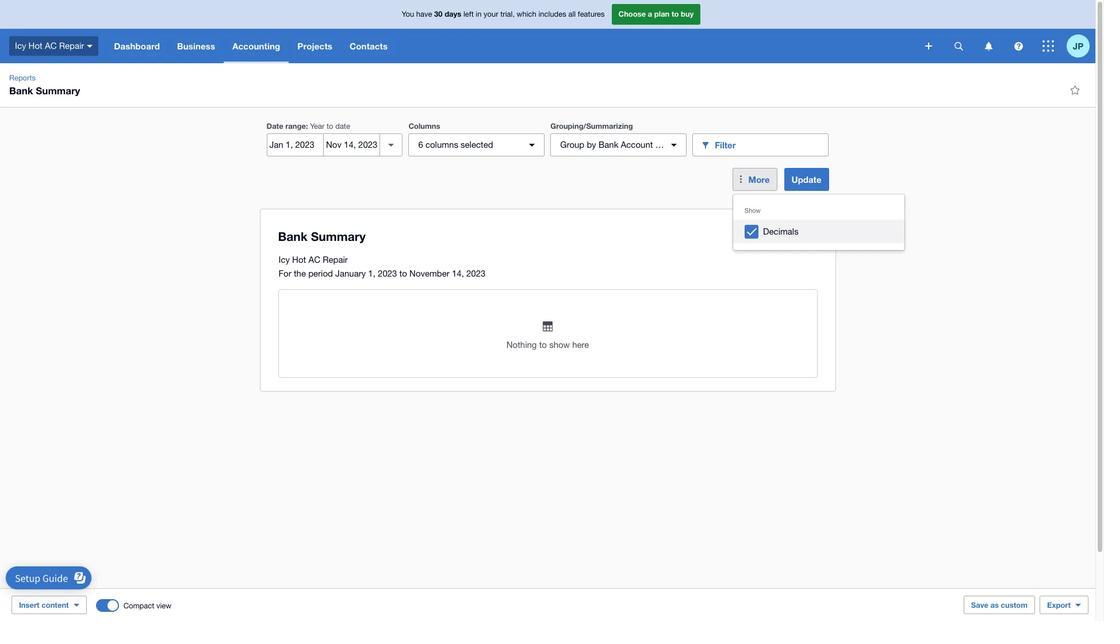 Task type: locate. For each thing, give the bounding box(es) containing it.
0 horizontal spatial ac
[[45, 41, 57, 50]]

icy up reports
[[15, 41, 26, 50]]

ac inside popup button
[[45, 41, 57, 50]]

reports
[[9, 74, 36, 82]]

to
[[672, 9, 679, 19], [327, 122, 333, 131], [400, 269, 407, 278], [539, 340, 547, 350]]

icy hot ac repair
[[15, 41, 84, 50]]

icy for icy hot ac repair for the period january 1, 2023 to november 14, 2023
[[279, 255, 290, 265]]

range
[[285, 121, 306, 131]]

repair
[[59, 41, 84, 50], [323, 255, 348, 265]]

1 horizontal spatial 2023
[[467, 269, 486, 278]]

1 horizontal spatial repair
[[323, 255, 348, 265]]

group by bank account type button
[[551, 133, 687, 156]]

1 svg image from the left
[[955, 42, 963, 50]]

1 vertical spatial icy
[[279, 255, 290, 265]]

filter
[[715, 140, 736, 150]]

update
[[792, 174, 822, 185]]

1 vertical spatial bank
[[599, 140, 619, 150]]

have
[[416, 10, 432, 19]]

decimals
[[763, 227, 799, 236]]

save
[[972, 601, 989, 610]]

plan
[[655, 9, 670, 19]]

ac up the period
[[309, 255, 320, 265]]

jp
[[1073, 41, 1084, 51]]

icy inside icy hot ac repair popup button
[[15, 41, 26, 50]]

0 horizontal spatial icy
[[15, 41, 26, 50]]

1 horizontal spatial hot
[[292, 255, 306, 265]]

1 vertical spatial repair
[[323, 255, 348, 265]]

days
[[445, 9, 462, 19]]

0 horizontal spatial svg image
[[955, 42, 963, 50]]

30
[[434, 9, 443, 19]]

repair up summary
[[59, 41, 84, 50]]

nothing to show here
[[507, 340, 589, 350]]

dashboard link
[[105, 29, 169, 63]]

bank right by
[[599, 140, 619, 150]]

a
[[648, 9, 653, 19]]

hot
[[29, 41, 42, 50], [292, 255, 306, 265]]

contacts
[[350, 41, 388, 51]]

export
[[1048, 601, 1071, 610]]

1 horizontal spatial svg image
[[985, 42, 993, 50]]

1 horizontal spatial icy
[[279, 255, 290, 265]]

your
[[484, 10, 499, 19]]

add to favourites image
[[1064, 78, 1087, 101]]

banner
[[0, 0, 1096, 63]]

show
[[550, 340, 570, 350]]

to left buy
[[672, 9, 679, 19]]

you
[[402, 10, 414, 19]]

reports link
[[5, 72, 40, 84]]

to left november
[[400, 269, 407, 278]]

export button
[[1040, 596, 1089, 614]]

0 vertical spatial bank
[[9, 85, 33, 97]]

2023
[[378, 269, 397, 278], [467, 269, 486, 278]]

svg image
[[1043, 40, 1055, 52], [1015, 42, 1023, 50], [926, 43, 933, 49], [87, 45, 93, 48]]

0 horizontal spatial hot
[[29, 41, 42, 50]]

ac
[[45, 41, 57, 50], [309, 255, 320, 265]]

bank inside reports bank summary
[[9, 85, 33, 97]]

0 vertical spatial repair
[[59, 41, 84, 50]]

repair up the period
[[323, 255, 348, 265]]

all
[[569, 10, 576, 19]]

svg image
[[955, 42, 963, 50], [985, 42, 993, 50]]

0 horizontal spatial repair
[[59, 41, 84, 50]]

content
[[42, 601, 69, 610]]

hot up the
[[292, 255, 306, 265]]

hot up reports
[[29, 41, 42, 50]]

compact view
[[124, 601, 172, 610]]

1 vertical spatial ac
[[309, 255, 320, 265]]

banner containing jp
[[0, 0, 1096, 63]]

ac up reports bank summary
[[45, 41, 57, 50]]

repair inside the icy hot ac repair for the period january 1, 2023 to november 14, 2023
[[323, 255, 348, 265]]

0 vertical spatial ac
[[45, 41, 57, 50]]

icy up for
[[279, 255, 290, 265]]

hot for icy hot ac repair for the period january 1, 2023 to november 14, 2023
[[292, 255, 306, 265]]

icy
[[15, 41, 26, 50], [279, 255, 290, 265]]

columns
[[409, 121, 440, 131]]

for
[[279, 269, 292, 278]]

insert
[[19, 601, 39, 610]]

account
[[621, 140, 653, 150]]

1 vertical spatial hot
[[292, 255, 306, 265]]

icy for icy hot ac repair
[[15, 41, 26, 50]]

0 horizontal spatial 2023
[[378, 269, 397, 278]]

insert content
[[19, 601, 69, 610]]

hot inside icy hot ac repair popup button
[[29, 41, 42, 50]]

hot inside the icy hot ac repair for the period january 1, 2023 to november 14, 2023
[[292, 255, 306, 265]]

trial,
[[501, 10, 515, 19]]

update button
[[784, 168, 829, 191]]

insert content button
[[12, 596, 87, 614]]

bank down the 'reports' link
[[9, 85, 33, 97]]

6
[[418, 140, 423, 150]]

view
[[156, 601, 172, 610]]

date
[[267, 121, 283, 131]]

ac for icy hot ac repair for the period january 1, 2023 to november 14, 2023
[[309, 255, 320, 265]]

filter button
[[693, 133, 829, 156]]

in
[[476, 10, 482, 19]]

0 vertical spatial icy
[[15, 41, 26, 50]]

2023 right 1,
[[378, 269, 397, 278]]

type
[[656, 140, 674, 150]]

navigation inside banner
[[105, 29, 918, 63]]

bank
[[9, 85, 33, 97], [599, 140, 619, 150]]

navigation containing dashboard
[[105, 29, 918, 63]]

0 horizontal spatial bank
[[9, 85, 33, 97]]

nothing
[[507, 340, 537, 350]]

here
[[573, 340, 589, 350]]

more button
[[733, 168, 778, 191]]

period
[[308, 269, 333, 278]]

Report title field
[[275, 224, 813, 250]]

ac inside the icy hot ac repair for the period january 1, 2023 to november 14, 2023
[[309, 255, 320, 265]]

2023 right the "14,"
[[467, 269, 486, 278]]

columns
[[426, 140, 458, 150]]

1 horizontal spatial bank
[[599, 140, 619, 150]]

0 vertical spatial hot
[[29, 41, 42, 50]]

to right year
[[327, 122, 333, 131]]

icy inside the icy hot ac repair for the period january 1, 2023 to november 14, 2023
[[279, 255, 290, 265]]

to inside the icy hot ac repair for the period january 1, 2023 to november 14, 2023
[[400, 269, 407, 278]]

repair inside popup button
[[59, 41, 84, 50]]

reports bank summary
[[9, 74, 80, 97]]

1 horizontal spatial ac
[[309, 255, 320, 265]]

date range : year to date
[[267, 121, 350, 131]]

icy hot ac repair for the period january 1, 2023 to november 14, 2023
[[279, 255, 486, 278]]

svg image inside icy hot ac repair popup button
[[87, 45, 93, 48]]

date
[[336, 122, 350, 131]]

navigation
[[105, 29, 918, 63]]



Task type: vqa. For each thing, say whether or not it's contained in the screenshot.
Token in popup button
no



Task type: describe. For each thing, give the bounding box(es) containing it.
projects
[[298, 41, 333, 51]]

2 svg image from the left
[[985, 42, 993, 50]]

year
[[310, 122, 325, 131]]

includes
[[539, 10, 567, 19]]

choose a plan to buy
[[619, 9, 694, 19]]

show
[[745, 207, 761, 214]]

icy hot ac repair button
[[0, 29, 105, 63]]

Select start date field
[[267, 134, 323, 156]]

repair for icy hot ac repair
[[59, 41, 84, 50]]

compact
[[124, 601, 154, 610]]

custom
[[1001, 601, 1028, 610]]

14,
[[452, 269, 464, 278]]

decimals button
[[734, 220, 905, 243]]

repair for icy hot ac repair for the period january 1, 2023 to november 14, 2023
[[323, 255, 348, 265]]

:
[[306, 121, 308, 131]]

summary
[[36, 85, 80, 97]]

group
[[561, 140, 585, 150]]

save as custom button
[[964, 596, 1036, 614]]

6 columns selected
[[418, 140, 493, 150]]

january
[[335, 269, 366, 278]]

grouping/summarizing
[[551, 121, 633, 131]]

as
[[991, 601, 999, 610]]

2 2023 from the left
[[467, 269, 486, 278]]

contacts button
[[341, 29, 397, 63]]

business
[[177, 41, 215, 51]]

ac for icy hot ac repair
[[45, 41, 57, 50]]

buy
[[681, 9, 694, 19]]

more
[[749, 174, 770, 185]]

you have 30 days left in your trial, which includes all features
[[402, 9, 605, 19]]

decimals list box
[[734, 194, 905, 250]]

group by bank account type
[[561, 140, 674, 150]]

choose
[[619, 9, 646, 19]]

projects button
[[289, 29, 341, 63]]

bank inside popup button
[[599, 140, 619, 150]]

save as custom
[[972, 601, 1028, 610]]

the
[[294, 269, 306, 278]]

dashboard
[[114, 41, 160, 51]]

to left "show"
[[539, 340, 547, 350]]

accounting button
[[224, 29, 289, 63]]

selected
[[461, 140, 493, 150]]

which
[[517, 10, 537, 19]]

accounting
[[233, 41, 280, 51]]

business button
[[169, 29, 224, 63]]

by
[[587, 140, 596, 150]]

left
[[464, 10, 474, 19]]

november
[[410, 269, 450, 278]]

to inside date range : year to date
[[327, 122, 333, 131]]

hot for icy hot ac repair
[[29, 41, 42, 50]]

features
[[578, 10, 605, 19]]

1 2023 from the left
[[378, 269, 397, 278]]

1,
[[368, 269, 376, 278]]

jp button
[[1067, 29, 1096, 63]]

Select end date field
[[324, 134, 380, 156]]

decimals group
[[734, 194, 905, 250]]

list of convenience dates image
[[380, 133, 403, 156]]



